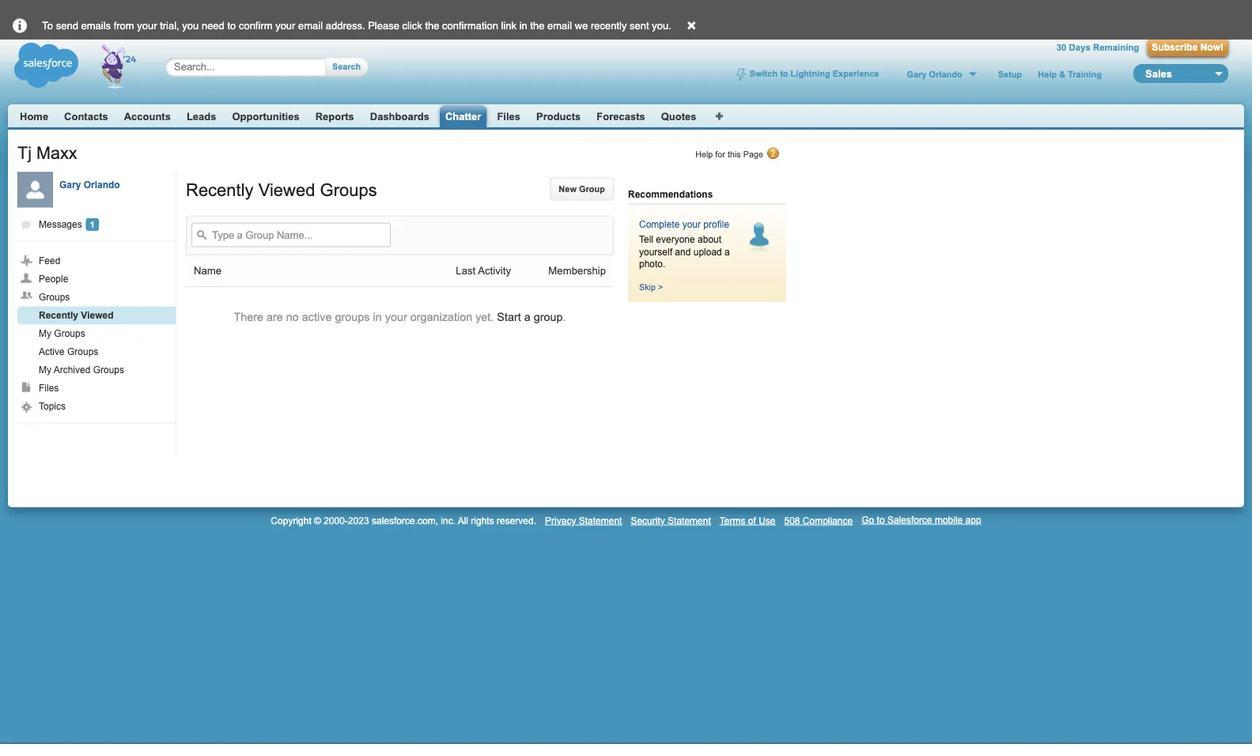 Task type: describe. For each thing, give the bounding box(es) containing it.
tj
[[17, 143, 32, 162]]

groups down active groups link
[[93, 365, 124, 375]]

trial,
[[160, 20, 179, 32]]

need
[[202, 20, 225, 32]]

your right groups
[[385, 311, 407, 323]]

2000-
[[324, 515, 348, 526]]

send
[[56, 20, 78, 32]]

help & training
[[1038, 69, 1102, 79]]

inc.
[[441, 515, 456, 526]]

people
[[39, 274, 68, 284]]

1 the from the left
[[425, 20, 439, 32]]

a inside tell everyone about yourself and upload a photo.
[[725, 246, 730, 257]]

complete your profile
[[639, 219, 729, 229]]

508
[[784, 515, 800, 526]]

1
[[90, 219, 95, 229]]

remaining
[[1093, 42, 1139, 53]]

viewed for my
[[81, 310, 114, 321]]

last
[[456, 265, 476, 276]]

0 horizontal spatial in
[[373, 311, 382, 323]]

2 the from the left
[[530, 20, 545, 32]]

statement for privacy statement
[[579, 515, 622, 526]]

topics
[[39, 401, 66, 412]]

groups
[[335, 311, 370, 323]]

upload
[[694, 246, 722, 257]]

to send emails from your trial, you need to confirm your email address. please click the confirmation link in the email we recently sent you.
[[42, 20, 672, 32]]

dashboards link
[[370, 110, 429, 122]]

complete
[[639, 219, 680, 229]]

groups up archived
[[67, 347, 98, 357]]

setup
[[998, 69, 1022, 79]]

emails
[[81, 20, 111, 32]]

privacy statement
[[545, 515, 622, 526]]

security statement
[[631, 515, 711, 526]]

training
[[1068, 69, 1102, 79]]

address.
[[326, 20, 365, 32]]

this
[[728, 150, 741, 159]]

my archived groups link
[[17, 361, 176, 379]]

active groups link
[[17, 343, 176, 361]]

>
[[658, 283, 663, 292]]

.
[[563, 311, 566, 323]]

name
[[194, 265, 222, 276]]

there are no active groups in your organization yet. start a group .
[[234, 311, 566, 323]]

topics link
[[17, 398, 176, 416]]

recently viewed groups
[[186, 180, 377, 199]]

&
[[1059, 69, 1066, 79]]

everyone
[[656, 234, 695, 245]]

page
[[743, 150, 763, 159]]

start a group link
[[497, 311, 563, 323]]

1 vertical spatial orlando
[[84, 179, 120, 190]]

people link
[[17, 270, 176, 288]]

0 vertical spatial files
[[497, 110, 521, 122]]

30 days remaining
[[1057, 42, 1139, 53]]

last activity
[[456, 265, 511, 276]]

active
[[39, 347, 65, 357]]

organization
[[410, 311, 472, 323]]

home
[[20, 110, 48, 122]]

2 my from the top
[[39, 365, 51, 375]]

click
[[402, 20, 422, 32]]

to for switch to lightning experience
[[780, 69, 788, 79]]

start
[[497, 311, 521, 323]]

messages link
[[17, 216, 86, 234]]

maxx
[[36, 143, 77, 162]]

skip >
[[639, 283, 663, 292]]

from
[[114, 20, 134, 32]]

salesforce.com,
[[372, 515, 438, 526]]

products
[[536, 110, 581, 122]]

use
[[759, 515, 776, 526]]

0 horizontal spatial a
[[524, 311, 531, 323]]

products link
[[536, 110, 581, 122]]

leads
[[187, 110, 216, 122]]

go to salesforce mobile app
[[862, 515, 981, 525]]

complete your profile link
[[639, 219, 775, 252]]

confirmation
[[442, 20, 498, 32]]

0 horizontal spatial to
[[227, 20, 236, 32]]

1 horizontal spatial gary orlando
[[907, 69, 963, 79]]

your left trial,
[[137, 20, 157, 32]]

Search... text field
[[174, 61, 310, 73]]

switch to lightning experience link
[[736, 69, 879, 81]]

gary orlando image
[[17, 172, 53, 208]]

0 vertical spatial orlando
[[929, 69, 963, 79]]

tj maxx
[[17, 143, 77, 162]]

info image
[[0, 6, 40, 34]]

membership
[[549, 265, 606, 276]]

groups up the active
[[54, 328, 85, 339]]

reports link
[[315, 110, 354, 122]]

1 vertical spatial gary
[[59, 179, 81, 190]]

messages 1
[[39, 219, 95, 230]]

Type a Group Name... text field
[[191, 223, 391, 247]]

recently for recently viewed groups
[[186, 180, 254, 199]]

skip > link
[[639, 283, 663, 292]]

security statement link
[[631, 515, 711, 526]]

0 horizontal spatial files
[[39, 383, 59, 394]]

quotes
[[661, 110, 697, 122]]

terms of use
[[720, 515, 776, 526]]

recently for recently viewed my groups active groups my archived groups
[[39, 310, 78, 321]]

skip
[[639, 283, 656, 292]]



Task type: locate. For each thing, give the bounding box(es) containing it.
rights
[[471, 515, 494, 526]]

activity
[[478, 265, 511, 276]]

my
[[39, 328, 51, 339], [39, 365, 51, 375]]

quotes link
[[661, 110, 697, 122]]

messages
[[39, 219, 82, 230]]

0 horizontal spatial the
[[425, 20, 439, 32]]

viewed for groups
[[258, 180, 315, 199]]

salesforce
[[888, 515, 932, 525]]

recently down leads
[[186, 180, 254, 199]]

switch to lightning experience
[[750, 69, 879, 79]]

sales
[[1146, 68, 1172, 80]]

1 vertical spatial my
[[39, 365, 51, 375]]

opportunities link
[[232, 110, 300, 122]]

1 statement from the left
[[579, 515, 622, 526]]

orlando up 1
[[84, 179, 120, 190]]

about
[[698, 234, 722, 245]]

a right upload
[[725, 246, 730, 257]]

2 horizontal spatial to
[[877, 515, 885, 525]]

508 compliance link
[[784, 515, 853, 526]]

1 vertical spatial help
[[695, 150, 713, 159]]

1 horizontal spatial email
[[547, 20, 572, 32]]

the right click
[[425, 20, 439, 32]]

help left for
[[695, 150, 713, 159]]

in right link
[[519, 20, 527, 32]]

1 my from the top
[[39, 328, 51, 339]]

group
[[534, 311, 563, 323]]

None button
[[1147, 40, 1229, 56], [326, 57, 361, 76], [550, 178, 614, 201], [1147, 40, 1229, 56], [326, 57, 361, 76], [550, 178, 614, 201]]

1 horizontal spatial help
[[1038, 69, 1057, 79]]

statement for security statement
[[668, 515, 711, 526]]

gary orlando up 1
[[59, 179, 120, 190]]

1 vertical spatial in
[[373, 311, 382, 323]]

files link down archived
[[17, 379, 176, 398]]

0 vertical spatial gary
[[907, 69, 927, 79]]

1 horizontal spatial statement
[[668, 515, 711, 526]]

1 vertical spatial gary orlando
[[59, 179, 120, 190]]

0 horizontal spatial files link
[[17, 379, 176, 398]]

you
[[182, 20, 199, 32]]

2 email from the left
[[547, 20, 572, 32]]

0 vertical spatial viewed
[[258, 180, 315, 199]]

viewed inside recently viewed my groups active groups my archived groups
[[81, 310, 114, 321]]

1 horizontal spatial to
[[780, 69, 788, 79]]

last activity link
[[456, 265, 511, 276]]

email left address.
[[298, 20, 323, 32]]

0 vertical spatial recently
[[186, 180, 254, 199]]

1 horizontal spatial gary
[[907, 69, 927, 79]]

your right 'confirm'
[[275, 20, 295, 32]]

0 horizontal spatial gary
[[59, 179, 81, 190]]

groups down people
[[39, 292, 70, 303]]

1 vertical spatial files link
[[17, 379, 176, 398]]

help & training link
[[1038, 69, 1102, 80]]

to for go to salesforce mobile app
[[877, 515, 885, 525]]

switch
[[750, 69, 778, 79]]

go
[[862, 515, 874, 525]]

orlando left setup
[[929, 69, 963, 79]]

1 horizontal spatial the
[[530, 20, 545, 32]]

0 vertical spatial to
[[227, 20, 236, 32]]

2 vertical spatial to
[[877, 515, 885, 525]]

508 compliance
[[784, 515, 853, 526]]

sent
[[630, 20, 649, 32]]

close image
[[674, 8, 710, 32]]

link
[[501, 20, 517, 32]]

1 email from the left
[[298, 20, 323, 32]]

forecasts link
[[597, 110, 645, 122]]

gary right experience at the top of the page
[[907, 69, 927, 79]]

and
[[675, 246, 691, 257]]

tell everyone about yourself and upload a photo.
[[639, 234, 730, 269]]

compliance
[[803, 515, 853, 526]]

gary orlando
[[907, 69, 963, 79], [59, 179, 120, 190]]

statement
[[579, 515, 622, 526], [668, 515, 711, 526]]

copyright © 2000-2023 salesforce.com, inc. all rights reserved.
[[271, 515, 536, 526]]

1 horizontal spatial recently
[[186, 180, 254, 199]]

files link right the chatter
[[497, 110, 521, 122]]

yet.
[[476, 311, 494, 323]]

30 days remaining link
[[1057, 42, 1139, 53]]

are
[[267, 311, 283, 323]]

0 vertical spatial in
[[519, 20, 527, 32]]

gary orlando left setup
[[907, 69, 963, 79]]

all tabs image
[[715, 110, 725, 120]]

0 vertical spatial a
[[725, 246, 730, 257]]

help for this page link
[[695, 147, 780, 160]]

1 horizontal spatial in
[[519, 20, 527, 32]]

terms
[[720, 515, 746, 526]]

privacy
[[545, 515, 576, 526]]

0 vertical spatial gary orlando
[[907, 69, 963, 79]]

0 horizontal spatial gary orlando
[[59, 179, 120, 190]]

0 horizontal spatial orlando
[[84, 179, 120, 190]]

0 horizontal spatial help
[[695, 150, 713, 159]]

1 vertical spatial a
[[524, 311, 531, 323]]

1 horizontal spatial files
[[497, 110, 521, 122]]

0 horizontal spatial recently
[[39, 310, 78, 321]]

a right start at top left
[[524, 311, 531, 323]]

2 statement from the left
[[668, 515, 711, 526]]

files up topics
[[39, 383, 59, 394]]

recently viewed link
[[17, 307, 176, 325]]

viewed up type a group name... text field
[[258, 180, 315, 199]]

files right the chatter
[[497, 110, 521, 122]]

help for help for this page
[[695, 150, 713, 159]]

help for this page (new window) image
[[767, 147, 780, 160]]

the
[[425, 20, 439, 32], [530, 20, 545, 32]]

1 vertical spatial to
[[780, 69, 788, 79]]

archived
[[54, 365, 90, 375]]

my groups link
[[17, 325, 176, 343]]

files
[[497, 110, 521, 122], [39, 383, 59, 394]]

your inside complete your profile link
[[682, 219, 701, 229]]

copyright
[[271, 515, 311, 526]]

chatter link
[[445, 110, 481, 123]]

groups up type a group name... text field
[[320, 180, 377, 199]]

0 horizontal spatial email
[[298, 20, 323, 32]]

0 horizontal spatial statement
[[579, 515, 622, 526]]

groups
[[320, 180, 377, 199], [39, 292, 70, 303], [54, 328, 85, 339], [67, 347, 98, 357], [93, 365, 124, 375]]

1 vertical spatial recently
[[39, 310, 78, 321]]

home link
[[20, 110, 48, 122]]

recently down people
[[39, 310, 78, 321]]

0 vertical spatial help
[[1038, 69, 1057, 79]]

salesforce.com image
[[10, 40, 149, 91]]

viewed down groups link
[[81, 310, 114, 321]]

membership link
[[549, 265, 606, 276]]

None search field
[[149, 40, 379, 94]]

in
[[519, 20, 527, 32], [373, 311, 382, 323]]

gary down maxx
[[59, 179, 81, 190]]

reserved.
[[497, 515, 536, 526]]

your up everyone
[[682, 219, 701, 229]]

reports
[[315, 110, 354, 122]]

0 horizontal spatial viewed
[[81, 310, 114, 321]]

1 vertical spatial viewed
[[81, 310, 114, 321]]

tell
[[639, 234, 653, 245]]

confirm
[[239, 20, 273, 32]]

dashboards
[[370, 110, 429, 122]]

recommendations
[[628, 189, 713, 199]]

yourself
[[639, 246, 672, 257]]

for
[[715, 150, 725, 159]]

all
[[458, 515, 468, 526]]

please
[[368, 20, 399, 32]]

active
[[302, 311, 332, 323]]

no
[[286, 311, 299, 323]]

help for help & training
[[1038, 69, 1057, 79]]

to right switch
[[780, 69, 788, 79]]

chatter
[[445, 110, 481, 122]]

help left &
[[1038, 69, 1057, 79]]

recently inside recently viewed my groups active groups my archived groups
[[39, 310, 78, 321]]

recently
[[591, 20, 627, 32]]

app
[[966, 515, 981, 525]]

to right go
[[877, 515, 885, 525]]

in right groups
[[373, 311, 382, 323]]

0 vertical spatial my
[[39, 328, 51, 339]]

terms of use link
[[720, 515, 776, 526]]

mobile
[[935, 515, 963, 525]]

groups link
[[17, 288, 176, 307]]

my up the active
[[39, 328, 51, 339]]

to right need
[[227, 20, 236, 32]]

privacy statement link
[[545, 515, 622, 526]]

you.
[[652, 20, 672, 32]]

orlando
[[929, 69, 963, 79], [84, 179, 120, 190]]

feed link
[[17, 252, 176, 270]]

your
[[137, 20, 157, 32], [275, 20, 295, 32], [682, 219, 701, 229], [385, 311, 407, 323]]

setup link
[[998, 69, 1022, 80]]

leads link
[[187, 110, 216, 122]]

gary
[[907, 69, 927, 79], [59, 179, 81, 190]]

experience
[[833, 69, 879, 79]]

contacts link
[[64, 110, 108, 122]]

1 vertical spatial files
[[39, 383, 59, 394]]

1 horizontal spatial orlando
[[929, 69, 963, 79]]

30
[[1057, 42, 1067, 53]]

statement right "security"
[[668, 515, 711, 526]]

1 horizontal spatial viewed
[[258, 180, 315, 199]]

statement right privacy
[[579, 515, 622, 526]]

there
[[234, 311, 263, 323]]

my down the active
[[39, 365, 51, 375]]

1 horizontal spatial files link
[[497, 110, 521, 122]]

contacts
[[64, 110, 108, 122]]

0 vertical spatial files link
[[497, 110, 521, 122]]

1 horizontal spatial a
[[725, 246, 730, 257]]

the right link
[[530, 20, 545, 32]]

email left we
[[547, 20, 572, 32]]

©
[[314, 515, 321, 526]]



Task type: vqa. For each thing, say whether or not it's contained in the screenshot.
Available Fields at the bottom
no



